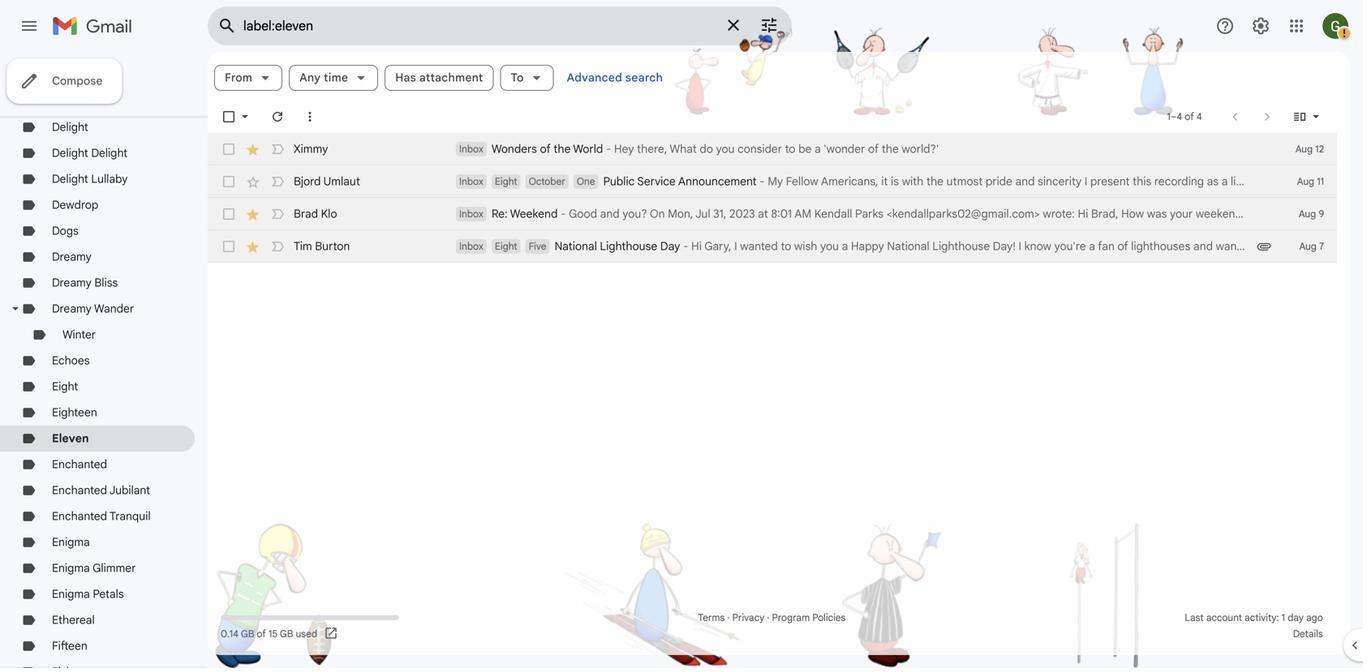Task type: locate. For each thing, give the bounding box(es) containing it.
day right this
[[1344, 239, 1363, 254]]

- for re: weekend
[[561, 207, 566, 221]]

kendall right the am
[[815, 207, 853, 221]]

1 vertical spatial you
[[821, 239, 839, 254]]

1 horizontal spatial day
[[1344, 239, 1363, 254]]

1 i from the left
[[735, 239, 738, 254]]

footer
[[208, 610, 1338, 643]]

what
[[670, 142, 697, 156]]

0 vertical spatial dreamy
[[52, 250, 92, 264]]

1 vertical spatial enigma
[[52, 562, 90, 576]]

be
[[799, 142, 812, 156]]

best,
[[1252, 207, 1278, 221]]

delight up dewdrop
[[52, 172, 88, 186]]

you right wish
[[821, 239, 839, 254]]

aug for inbox re: weekend - good and you? on mon, jul 31, 2023 at 8:01 am kendall parks <kendallparks02@gmail.com> wrote: hi brad, how was your weekend? best, kendall
[[1300, 208, 1317, 220]]

–
[[1171, 111, 1177, 123]]

privacy
[[733, 613, 765, 625]]

row up announcement
[[208, 133, 1338, 166]]

advanced search button
[[561, 63, 670, 93]]

<kendallparks02@gmail.com>
[[887, 207, 1041, 221]]

1 horizontal spatial lighthouse
[[933, 239, 990, 254]]

0 horizontal spatial gb
[[241, 629, 254, 641]]

2 · from the left
[[767, 613, 770, 625]]

· right terms
[[728, 613, 730, 625]]

lighthouse down <kendallparks02@gmail.com>
[[933, 239, 990, 254]]

enigma link
[[52, 536, 90, 550]]

tim
[[294, 239, 312, 254]]

1 vertical spatial 1
[[1282, 613, 1286, 625]]

kendall left 9
[[1281, 207, 1319, 221]]

refresh image
[[270, 109, 286, 125]]

a left "fan"
[[1090, 239, 1096, 254]]

good
[[569, 207, 598, 221]]

enchanted tranquil link
[[52, 510, 151, 524]]

you?
[[623, 207, 647, 221]]

and left you?
[[600, 207, 620, 221]]

2 row from the top
[[208, 166, 1338, 198]]

aug left 12
[[1296, 143, 1314, 155]]

15
[[269, 629, 278, 641]]

None checkbox
[[221, 141, 237, 157], [221, 206, 237, 222], [221, 141, 237, 157], [221, 206, 237, 222]]

aug for public service announcement -
[[1298, 176, 1315, 188]]

day!
[[993, 239, 1016, 254]]

you right do
[[716, 142, 735, 156]]

0 vertical spatial hi
[[1078, 207, 1089, 221]]

program policies link
[[772, 613, 846, 625]]

main content containing from
[[208, 52, 1364, 656]]

1 vertical spatial dreamy
[[52, 276, 92, 290]]

main content
[[208, 52, 1364, 656]]

1 vertical spatial enchanted
[[52, 484, 107, 498]]

brad klo
[[294, 207, 337, 221]]

was
[[1148, 207, 1168, 221]]

a right be
[[815, 142, 821, 156]]

attachment
[[419, 71, 483, 85]]

know
[[1025, 239, 1052, 254]]

dreamy up winter
[[52, 302, 92, 316]]

eight down echoes
[[52, 380, 78, 394]]

enchanted for enchanted jubilant
[[52, 484, 107, 498]]

1 inbox from the top
[[459, 143, 484, 155]]

you're
[[1055, 239, 1087, 254]]

aug left 9
[[1300, 208, 1317, 220]]

has attachment image
[[1257, 239, 1273, 255]]

0 horizontal spatial hi
[[692, 239, 702, 254]]

1 vertical spatial day
[[1288, 613, 1305, 625]]

1 horizontal spatial the
[[882, 142, 899, 156]]

delight down delight link
[[52, 146, 88, 160]]

day left ago on the right bottom of page
[[1288, 613, 1305, 625]]

happy
[[851, 239, 885, 254]]

enigma up 'ethereal' link
[[52, 588, 90, 602]]

row
[[208, 133, 1338, 166], [208, 166, 1338, 198], [208, 198, 1338, 231], [208, 231, 1364, 263]]

0 vertical spatial and
[[600, 207, 620, 221]]

1 horizontal spatial hi
[[1078, 207, 1089, 221]]

1 horizontal spatial national
[[888, 239, 930, 254]]

support image
[[1216, 16, 1236, 36]]

0 horizontal spatial national
[[555, 239, 597, 254]]

enigma petals
[[52, 588, 124, 602]]

inbox left the five
[[459, 241, 484, 253]]

the left world?' on the top right of page
[[882, 142, 899, 156]]

enigma for enigma link
[[52, 536, 90, 550]]

enchanted tranquil
[[52, 510, 151, 524]]

1 – 4 of 4
[[1168, 111, 1203, 123]]

1 horizontal spatial ·
[[767, 613, 770, 625]]

dewdrop link
[[52, 198, 99, 212]]

2 vertical spatial enchanted
[[52, 510, 107, 524]]

at
[[758, 207, 769, 221]]

gmail image
[[52, 10, 140, 42]]

delight
[[52, 120, 88, 134], [52, 146, 88, 160], [91, 146, 128, 160], [52, 172, 88, 186]]

1 horizontal spatial kendall
[[1281, 207, 1319, 221]]

any time
[[300, 71, 348, 85]]

1 row from the top
[[208, 133, 1338, 166]]

2 vertical spatial enigma
[[52, 588, 90, 602]]

3 enigma from the top
[[52, 588, 90, 602]]

hi
[[1078, 207, 1089, 221], [692, 239, 702, 254]]

0 vertical spatial 1
[[1168, 111, 1171, 123]]

gb
[[241, 629, 254, 641], [280, 629, 293, 641]]

1 horizontal spatial 4
[[1197, 111, 1203, 123]]

ethereal
[[52, 614, 95, 628]]

1 vertical spatial eight
[[495, 241, 518, 253]]

wanted left has attachment image
[[1217, 239, 1254, 254]]

2 enigma from the top
[[52, 562, 90, 576]]

service
[[638, 175, 676, 189]]

inbox left wonders
[[459, 143, 484, 155]]

enchanted down eleven "link"
[[52, 458, 107, 472]]

0 horizontal spatial ·
[[728, 613, 730, 625]]

4 inbox from the top
[[459, 241, 484, 253]]

row down 8:01
[[208, 231, 1364, 263]]

national down good
[[555, 239, 597, 254]]

i right day!
[[1019, 239, 1022, 254]]

0 horizontal spatial 4
[[1177, 111, 1183, 123]]

0 horizontal spatial you
[[716, 142, 735, 156]]

dogs
[[52, 224, 79, 238]]

inbox left the re:
[[459, 208, 484, 220]]

enchanted down the enchanted link
[[52, 484, 107, 498]]

0 vertical spatial eight
[[495, 176, 518, 188]]

1 horizontal spatial you
[[821, 239, 839, 254]]

0 vertical spatial day
[[1344, 239, 1363, 254]]

None search field
[[208, 6, 792, 45]]

klo
[[321, 207, 337, 221]]

how
[[1122, 207, 1145, 221]]

dreamy down dreamy "link"
[[52, 276, 92, 290]]

i right gary,
[[735, 239, 738, 254]]

enchanted link
[[52, 458, 107, 472]]

gb right 15
[[280, 629, 293, 641]]

0 vertical spatial you
[[716, 142, 735, 156]]

0 horizontal spatial and
[[600, 207, 620, 221]]

dreamy bliss
[[52, 276, 118, 290]]

any time button
[[289, 65, 379, 91]]

3 dreamy from the top
[[52, 302, 92, 316]]

enchanted up enigma link
[[52, 510, 107, 524]]

2 wanted from the left
[[1217, 239, 1254, 254]]

row up 8:01
[[208, 166, 1338, 198]]

dreamy for dreamy wander
[[52, 302, 92, 316]]

dreamy
[[52, 250, 92, 264], [52, 276, 92, 290], [52, 302, 92, 316]]

inbox inside inbox wonders of the world - hey there, what do you consider to be a 'wonder of the world?'
[[459, 143, 484, 155]]

enigma down enigma link
[[52, 562, 90, 576]]

wish
[[795, 239, 818, 254]]

1 horizontal spatial 1
[[1282, 613, 1286, 625]]

hi left gary,
[[692, 239, 702, 254]]

i
[[735, 239, 738, 254], [1019, 239, 1022, 254]]

2 vertical spatial dreamy
[[52, 302, 92, 316]]

·
[[728, 613, 730, 625], [767, 613, 770, 625]]

of right 'wonder
[[869, 142, 879, 156]]

enchanted jubilant link
[[52, 484, 150, 498]]

2 i from the left
[[1019, 239, 1022, 254]]

1 dreamy from the top
[[52, 250, 92, 264]]

delight for delight link
[[52, 120, 88, 134]]

terms · privacy · program policies
[[698, 613, 846, 625]]

wonders
[[492, 142, 537, 156]]

navigation
[[0, 52, 208, 669]]

1 the from the left
[[554, 142, 571, 156]]

0 horizontal spatial lighthouse
[[600, 239, 658, 254]]

eight up the re:
[[495, 176, 518, 188]]

1 vertical spatial and
[[1194, 239, 1214, 254]]

a left happy
[[842, 239, 849, 254]]

lighthouse down you?
[[600, 239, 658, 254]]

3 enchanted from the top
[[52, 510, 107, 524]]

announcement
[[679, 175, 757, 189]]

· right privacy link
[[767, 613, 770, 625]]

None checkbox
[[221, 109, 237, 125], [221, 174, 237, 190], [221, 239, 237, 255], [221, 109, 237, 125], [221, 174, 237, 190], [221, 239, 237, 255]]

- left good
[[561, 207, 566, 221]]

national down inbox re: weekend - good and you? on mon, jul 31, 2023 at 8:01 am kendall parks <kendallparks02@gmail.com> wrote: hi brad, how was your weekend? best, kendall
[[888, 239, 930, 254]]

re:
[[492, 207, 508, 221]]

enchanted for the enchanted link
[[52, 458, 107, 472]]

consider
[[738, 142, 783, 156]]

bliss
[[94, 276, 118, 290]]

4 row from the top
[[208, 231, 1364, 263]]

public service announcement -
[[604, 175, 768, 189]]

ethereal link
[[52, 614, 95, 628]]

lighthouse
[[600, 239, 658, 254], [933, 239, 990, 254]]

navigation containing compose
[[0, 52, 208, 669]]

3 row from the top
[[208, 198, 1338, 231]]

weekend
[[510, 207, 558, 221]]

0 horizontal spatial kendall
[[815, 207, 853, 221]]

aug left 11 on the top of page
[[1298, 176, 1315, 188]]

2 vertical spatial eight
[[52, 380, 78, 394]]

eight left the five
[[495, 241, 518, 253]]

inbox left the october
[[459, 176, 484, 188]]

wander
[[94, 302, 134, 316]]

- right day
[[684, 239, 689, 254]]

inbox
[[459, 143, 484, 155], [459, 176, 484, 188], [459, 208, 484, 220], [459, 241, 484, 253]]

1 4 from the left
[[1177, 111, 1183, 123]]

enigma
[[52, 536, 90, 550], [52, 562, 90, 576], [52, 588, 90, 602]]

aug for inbox wonders of the world - hey there, what do you consider to be a 'wonder of the world?'
[[1296, 143, 1314, 155]]

celebrate
[[1271, 239, 1319, 254]]

enchanted for enchanted tranquil
[[52, 510, 107, 524]]

3 inbox from the top
[[459, 208, 484, 220]]

row up wish
[[208, 198, 1338, 231]]

0 horizontal spatial 1
[[1168, 111, 1171, 123]]

8:01
[[772, 207, 792, 221]]

winter link
[[63, 328, 96, 342]]

enchanted
[[52, 458, 107, 472], [52, 484, 107, 498], [52, 510, 107, 524]]

from
[[225, 71, 253, 85]]

footer containing terms
[[208, 610, 1338, 643]]

1 horizontal spatial gb
[[280, 629, 293, 641]]

wanted down at
[[741, 239, 778, 254]]

echoes link
[[52, 354, 90, 368]]

and down weekend?
[[1194, 239, 1214, 254]]

do
[[700, 142, 714, 156]]

ximmy
[[294, 142, 328, 156]]

1 enigma from the top
[[52, 536, 90, 550]]

0 vertical spatial enchanted
[[52, 458, 107, 472]]

1 enchanted from the top
[[52, 458, 107, 472]]

account
[[1207, 613, 1243, 625]]

the left world
[[554, 142, 571, 156]]

0 horizontal spatial the
[[554, 142, 571, 156]]

public
[[604, 175, 635, 189]]

0 horizontal spatial day
[[1288, 613, 1305, 625]]

0 vertical spatial enigma
[[52, 536, 90, 550]]

1 horizontal spatial wanted
[[1217, 239, 1254, 254]]

inbox re: weekend - good and you? on mon, jul 31, 2023 at 8:01 am kendall parks <kendallparks02@gmail.com> wrote: hi brad, how was your weekend? best, kendall
[[459, 207, 1319, 221]]

hi left the brad,
[[1078, 207, 1089, 221]]

0 horizontal spatial i
[[735, 239, 738, 254]]

any
[[300, 71, 321, 85]]

enigma up enigma glimmer link
[[52, 536, 90, 550]]

dreamy down "dogs"
[[52, 250, 92, 264]]

to left celebrate
[[1257, 239, 1268, 254]]

gb right 0.14
[[241, 629, 254, 641]]

enigma for enigma glimmer
[[52, 562, 90, 576]]

2 dreamy from the top
[[52, 276, 92, 290]]

of
[[1185, 111, 1195, 123], [540, 142, 551, 156], [869, 142, 879, 156], [1118, 239, 1129, 254], [257, 629, 266, 641]]

2 enchanted from the top
[[52, 484, 107, 498]]

delight link
[[52, 120, 88, 134]]

2 lighthouse from the left
[[933, 239, 990, 254]]

- up at
[[760, 175, 765, 189]]

delight up delight delight
[[52, 120, 88, 134]]

0 horizontal spatial wanted
[[741, 239, 778, 254]]

kendall
[[815, 207, 853, 221], [1281, 207, 1319, 221]]

1 horizontal spatial i
[[1019, 239, 1022, 254]]

you for consider
[[716, 142, 735, 156]]

enigma petals link
[[52, 588, 124, 602]]

delight lullaby
[[52, 172, 128, 186]]

9
[[1319, 208, 1325, 220]]



Task type: describe. For each thing, give the bounding box(es) containing it.
delight lullaby link
[[52, 172, 128, 186]]

follow link to manage storage image
[[324, 627, 340, 643]]

2 4 from the left
[[1197, 111, 1203, 123]]

Search mail text field
[[244, 18, 714, 34]]

burton
[[315, 239, 350, 254]]

privacy link
[[733, 613, 765, 625]]

aug left 7
[[1300, 241, 1317, 253]]

of right wonders
[[540, 142, 551, 156]]

day
[[661, 239, 681, 254]]

advanced search
[[567, 71, 663, 85]]

dreamy wander
[[52, 302, 134, 316]]

inbox inside inbox re: weekend - good and you? on mon, jul 31, 2023 at 8:01 am kendall parks <kendallparks02@gmail.com> wrote: hi brad, how was your weekend? best, kendall
[[459, 208, 484, 220]]

dreamy bliss link
[[52, 276, 118, 290]]

petals
[[93, 588, 124, 602]]

aug 11
[[1298, 176, 1325, 188]]

advanced search options image
[[753, 9, 786, 41]]

one
[[577, 176, 595, 188]]

row containing tim burton
[[208, 231, 1364, 263]]

clear search image
[[718, 9, 750, 41]]

11
[[1318, 176, 1325, 188]]

1 wanted from the left
[[741, 239, 778, 254]]

to left be
[[785, 142, 796, 156]]

2 kendall from the left
[[1281, 207, 1319, 221]]

2 the from the left
[[882, 142, 899, 156]]

row containing ximmy
[[208, 133, 1338, 166]]

eleven
[[52, 432, 89, 446]]

search
[[626, 71, 663, 85]]

2 gb from the left
[[280, 629, 293, 641]]

more image
[[302, 109, 318, 125]]

2 inbox from the top
[[459, 176, 484, 188]]

- for public service announcement
[[760, 175, 765, 189]]

aug 12
[[1296, 143, 1325, 155]]

wrote:
[[1043, 207, 1075, 221]]

has attachment button
[[385, 65, 494, 91]]

five
[[529, 241, 547, 253]]

- left hey
[[606, 142, 612, 156]]

'wonder
[[824, 142, 866, 156]]

0.14
[[221, 629, 239, 641]]

of left 15
[[257, 629, 266, 641]]

eight for national
[[495, 241, 518, 253]]

1 national from the left
[[555, 239, 597, 254]]

your
[[1171, 207, 1194, 221]]

1 gb from the left
[[241, 629, 254, 641]]

there,
[[637, 142, 668, 156]]

used
[[296, 629, 318, 641]]

footer inside main content
[[208, 610, 1338, 643]]

weekend?
[[1196, 207, 1249, 221]]

program
[[772, 613, 810, 625]]

compose button
[[6, 58, 122, 104]]

1 horizontal spatial a
[[842, 239, 849, 254]]

terms link
[[698, 613, 725, 625]]

delight for delight lullaby
[[52, 172, 88, 186]]

national lighthouse day - hi gary, i wanted to wish you a happy national lighthouse day! i know you're a fan of lighthouses and wanted to celebrate this day 
[[555, 239, 1364, 254]]

eighteen
[[52, 406, 97, 420]]

1 vertical spatial hi
[[692, 239, 702, 254]]

world
[[573, 142, 603, 156]]

on
[[650, 207, 665, 221]]

enigma glimmer
[[52, 562, 136, 576]]

1 lighthouse from the left
[[600, 239, 658, 254]]

1 · from the left
[[728, 613, 730, 625]]

delight for delight delight
[[52, 146, 88, 160]]

umlaut
[[324, 175, 360, 189]]

- for national lighthouse day
[[684, 239, 689, 254]]

7
[[1320, 241, 1325, 253]]

1 kendall from the left
[[815, 207, 853, 221]]

bjord umlaut
[[294, 175, 360, 189]]

time
[[324, 71, 348, 85]]

details link
[[1294, 629, 1324, 641]]

row containing brad klo
[[208, 198, 1338, 231]]

fan
[[1098, 239, 1115, 254]]

2023
[[730, 207, 755, 221]]

inbox wonders of the world - hey there, what do you consider to be a 'wonder of the world?'
[[459, 142, 939, 156]]

0.14 gb of 15 gb used
[[221, 629, 318, 641]]

glimmer
[[93, 562, 136, 576]]

toggle split pane mode image
[[1292, 109, 1309, 125]]

world?'
[[902, 142, 939, 156]]

tim burton
[[294, 239, 350, 254]]

1 inside 'last account activity: 1 day ago details'
[[1282, 613, 1286, 625]]

dreamy for dreamy bliss
[[52, 276, 92, 290]]

enigma glimmer link
[[52, 562, 136, 576]]

dogs link
[[52, 224, 79, 238]]

2 horizontal spatial a
[[1090, 239, 1096, 254]]

details
[[1294, 629, 1324, 641]]

hey
[[614, 142, 634, 156]]

last account activity: 1 day ago details
[[1185, 613, 1324, 641]]

from button
[[214, 65, 283, 91]]

of right –
[[1185, 111, 1195, 123]]

advanced
[[567, 71, 623, 85]]

enchanted jubilant
[[52, 484, 150, 498]]

eleven link
[[52, 432, 89, 446]]

main menu image
[[19, 16, 39, 36]]

of right "fan"
[[1118, 239, 1129, 254]]

this
[[1322, 239, 1341, 254]]

last
[[1185, 613, 1204, 625]]

compose
[[52, 74, 103, 88]]

2 national from the left
[[888, 239, 930, 254]]

31,
[[714, 207, 727, 221]]

to left wish
[[781, 239, 792, 254]]

fifteen link
[[52, 640, 87, 654]]

search mail image
[[213, 11, 242, 41]]

am
[[795, 207, 812, 221]]

delight up 'lullaby'
[[91, 146, 128, 160]]

jul
[[696, 207, 711, 221]]

day inside 'last account activity: 1 day ago details'
[[1288, 613, 1305, 625]]

dreamy for dreamy "link"
[[52, 250, 92, 264]]

brad,
[[1092, 207, 1119, 221]]

you for a
[[821, 239, 839, 254]]

terms
[[698, 613, 725, 625]]

dreamy link
[[52, 250, 92, 264]]

row containing bjord umlaut
[[208, 166, 1338, 198]]

1 horizontal spatial and
[[1194, 239, 1214, 254]]

parks
[[856, 207, 884, 221]]

gary,
[[705, 239, 732, 254]]

dreamy wander link
[[52, 302, 134, 316]]

settings image
[[1252, 16, 1271, 36]]

october
[[529, 176, 566, 188]]

ago
[[1307, 613, 1324, 625]]

eight for public
[[495, 176, 518, 188]]

to button
[[500, 65, 554, 91]]

has
[[396, 71, 416, 85]]

12
[[1316, 143, 1325, 155]]

0 horizontal spatial a
[[815, 142, 821, 156]]

bjord
[[294, 175, 321, 189]]

lighthouses
[[1132, 239, 1191, 254]]

enigma for enigma petals
[[52, 588, 90, 602]]



Task type: vqa. For each thing, say whether or not it's contained in the screenshot.
Advanced link
no



